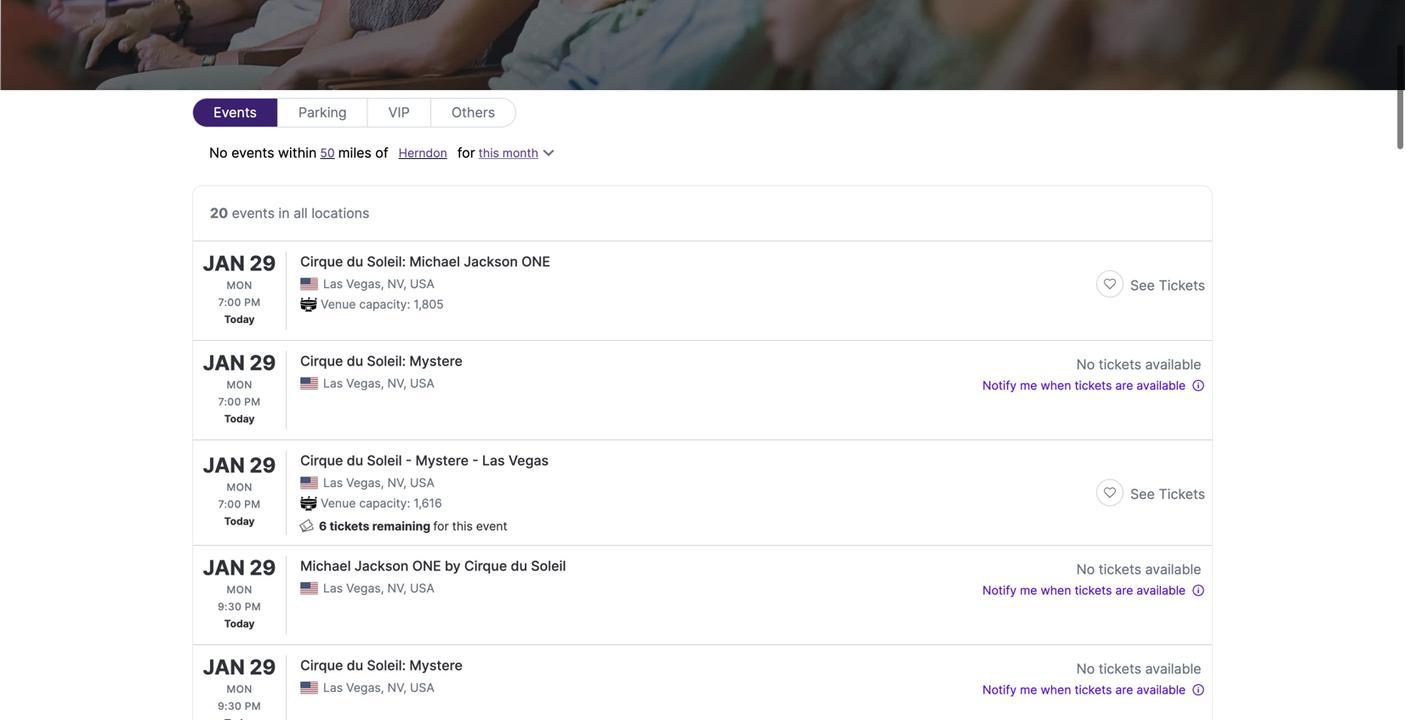 Task type: describe. For each thing, give the bounding box(es) containing it.
tooltip image
[[1192, 584, 1205, 598]]

tooltip image for jan 29 mon 9:30 pm
[[1192, 684, 1205, 697]]

all
[[293, 205, 308, 222]]

0 horizontal spatial this
[[452, 519, 473, 534]]

today for cirque du soleil - mystere - las vegas
[[224, 515, 255, 528]]

usa for mystere
[[410, 476, 434, 490]]

cirque right "jan 29 mon 9:30 pm"
[[300, 657, 343, 674]]

cirque du soleil: michael jackson one
[[300, 253, 550, 270]]

us national flag image for notify me when tickets are available button corresponding to jan 29 mon 7:00 pm today
[[300, 377, 318, 390]]

no tickets available for jan 29 mon 7:00 pm today
[[1076, 356, 1201, 373]]

2 pm from the top
[[244, 396, 261, 408]]

7:00 for cirque du soleil: mystere
[[218, 396, 241, 408]]

pm for mystere
[[244, 498, 261, 511]]

vegas, for mystere
[[346, 476, 384, 490]]

5 las vegas, nv, usa from the top
[[323, 681, 434, 695]]

jan 29 mon 9:30 pm today
[[203, 555, 276, 630]]

notify me when tickets are available for jan 29 mon 7:00 pm today
[[982, 378, 1186, 393]]

when for jan 29 mon 9:30 pm today
[[1041, 583, 1071, 598]]

no events within 50 miles of
[[209, 145, 388, 161]]

are for jan 29 mon 9:30 pm today
[[1115, 583, 1133, 598]]

50
[[320, 146, 335, 160]]

miles
[[338, 145, 371, 161]]

see tickets for cirque du soleil: michael jackson one
[[1130, 277, 1205, 294]]

jan 29 mon 7:00 pm today for cirque du soleil - mystere - las vegas
[[203, 453, 276, 528]]

1,805
[[414, 297, 444, 312]]

notify for jan 29 mon 9:30 pm
[[982, 683, 1017, 697]]

me for jan 29 mon 7:00 pm today
[[1020, 378, 1037, 393]]

cirque up 6
[[300, 452, 343, 469]]

mystere for jan 29 mon 9:30 pm
[[409, 657, 463, 674]]

2 jan from the top
[[203, 350, 245, 375]]

vip button
[[367, 98, 430, 128]]

me for jan 29 mon 9:30 pm today
[[1020, 583, 1037, 598]]

6
[[319, 519, 327, 534]]

no for jan 29 mon 7:00 pm today
[[1076, 356, 1095, 373]]

jan for cirque
[[203, 555, 245, 580]]

michael jackson one by cirque du soleil
[[300, 558, 566, 575]]

events for within
[[231, 145, 274, 161]]

see tickets for cirque du soleil - mystere - las vegas
[[1130, 486, 1205, 503]]

no for jan 29 mon 9:30 pm
[[1076, 661, 1095, 677]]

this inside for this month
[[479, 146, 499, 160]]

month
[[502, 146, 538, 160]]

today for michael jackson one by cirque du soleil
[[224, 618, 255, 630]]

events for in
[[232, 205, 275, 222]]

us national flag image
[[300, 278, 318, 290]]

5 vegas, from the top
[[346, 681, 384, 695]]

us national flag image for notify me when tickets are available button corresponding to jan 29 mon 9:30 pm
[[300, 682, 318, 694]]

0 horizontal spatial one
[[412, 558, 441, 575]]

3 soleil: from the top
[[367, 657, 406, 674]]

cirque up us national flag image
[[300, 253, 343, 270]]

7:00 for cirque du soleil: michael jackson one
[[218, 296, 241, 309]]

2 mon from the top
[[227, 379, 252, 391]]

29 for cirque
[[250, 555, 276, 580]]

tickets for cirque du soleil: michael jackson one
[[1159, 277, 1205, 294]]

usa for jackson
[[410, 277, 434, 291]]

see for cirque du soleil - mystere - las vegas
[[1130, 486, 1155, 503]]

pm for cirque
[[245, 601, 261, 613]]

2 las vegas, nv, usa from the top
[[323, 376, 434, 391]]

jan inside "jan 29 mon 9:30 pm"
[[203, 655, 245, 680]]

las vegas, nv, usa for mystere
[[323, 476, 434, 490]]

cirque du soleil: mystere for jan 29 mon 9:30 pm
[[300, 657, 463, 674]]

cirque du soleil: mystere for jan 29 mon 7:00 pm today
[[300, 353, 463, 370]]

parking
[[298, 104, 347, 121]]

7:00 for cirque du soleil - mystere - las vegas
[[218, 498, 241, 511]]

0 vertical spatial soleil
[[367, 452, 402, 469]]

1,616
[[414, 496, 442, 511]]

1 vertical spatial soleil
[[531, 558, 566, 575]]

parking button
[[277, 98, 367, 128]]

mon for jackson
[[227, 279, 252, 292]]

tickets for cirque du soleil - mystere - las vegas
[[1159, 486, 1205, 503]]

others button
[[430, 98, 516, 128]]

5 nv, from the top
[[387, 681, 407, 695]]

no tickets available for jan 29 mon 9:30 pm today
[[1076, 561, 1201, 578]]

in
[[278, 205, 290, 222]]

events
[[213, 104, 257, 121]]

cirque du soleil - mystere - las vegas
[[300, 452, 549, 469]]

today for cirque du soleil: michael jackson one
[[224, 313, 255, 326]]

9:30 for jan 29 mon 9:30 pm today
[[218, 601, 242, 613]]



Task type: locate. For each thing, give the bounding box(es) containing it.
29 for mystere
[[250, 453, 276, 478]]

1 notify me when tickets are available from the top
[[982, 378, 1186, 393]]

0 horizontal spatial soleil
[[367, 452, 402, 469]]

1 vertical spatial jan 29 mon 7:00 pm today
[[203, 350, 276, 425]]

1 9:30 from the top
[[218, 601, 242, 613]]

0 vertical spatial cirque du soleil: mystere
[[300, 353, 463, 370]]

1 vertical spatial notify me when tickets are available button
[[982, 580, 1205, 600]]

5 pm from the top
[[245, 700, 261, 713]]

29
[[250, 251, 276, 276], [250, 350, 276, 375], [250, 453, 276, 478], [250, 555, 276, 580], [250, 655, 276, 680]]

2 no tickets available from the top
[[1076, 561, 1201, 578]]

3 mon from the top
[[227, 481, 252, 494]]

1 vertical spatial 7:00
[[218, 396, 241, 408]]

4 pm from the top
[[245, 601, 261, 613]]

6 tickets remaining for this event
[[319, 519, 507, 534]]

4 las vegas, nv, usa from the top
[[323, 581, 434, 596]]

2 vertical spatial notify me when tickets are available button
[[982, 680, 1205, 700]]

-
[[406, 452, 412, 469], [472, 452, 479, 469]]

notify me when tickets are available button for jan 29 mon 7:00 pm today
[[982, 375, 1205, 395]]

soleil
[[367, 452, 402, 469], [531, 558, 566, 575]]

2 vertical spatial me
[[1020, 683, 1037, 697]]

of
[[375, 145, 388, 161]]

notify me when tickets are available
[[982, 378, 1186, 393], [982, 583, 1186, 598], [982, 683, 1186, 697]]

notify
[[982, 378, 1017, 393], [982, 583, 1017, 598], [982, 683, 1017, 697]]

notify me when tickets are available for jan 29 mon 9:30 pm today
[[982, 583, 1186, 598]]

1 - from the left
[[406, 452, 412, 469]]

vip
[[388, 104, 410, 121]]

venue for soleil:
[[321, 297, 356, 312]]

1 vertical spatial jackson
[[354, 558, 409, 575]]

2 capacity: from the top
[[359, 496, 410, 511]]

2 notify me when tickets are available button from the top
[[982, 580, 1205, 600]]

4 vegas, from the top
[[346, 581, 384, 596]]

3 notify from the top
[[982, 683, 1017, 697]]

notify me when tickets are available button for jan 29 mon 9:30 pm
[[982, 680, 1205, 700]]

3 29 from the top
[[250, 453, 276, 478]]

2 usa from the top
[[410, 376, 434, 391]]

see for cirque du soleil: michael jackson one
[[1130, 277, 1155, 294]]

0 vertical spatial notify me when tickets are available
[[982, 378, 1186, 393]]

1 vertical spatial soleil:
[[367, 353, 406, 370]]

mon for cirque
[[227, 584, 252, 596]]

3 usa from the top
[[410, 476, 434, 490]]

one
[[521, 253, 550, 270], [412, 558, 441, 575]]

when for jan 29 mon 7:00 pm today
[[1041, 378, 1071, 393]]

0 vertical spatial me
[[1020, 378, 1037, 393]]

2 7:00 from the top
[[218, 396, 241, 408]]

notify me when tickets are available button for jan 29 mon 9:30 pm today
[[982, 580, 1205, 600]]

3 me from the top
[[1020, 683, 1037, 697]]

tickets
[[1159, 277, 1205, 294], [1159, 486, 1205, 503]]

remaining
[[372, 519, 430, 534]]

michael down 6
[[300, 558, 351, 575]]

0 vertical spatial no tickets available
[[1076, 356, 1201, 373]]

notify me when tickets are available button
[[982, 375, 1205, 395], [982, 580, 1205, 600], [982, 680, 1205, 700]]

2 vertical spatial notify me when tickets are available
[[982, 683, 1186, 697]]

1 horizontal spatial for
[[457, 145, 475, 161]]

herndon button
[[392, 145, 454, 162]]

las vegas, nv, usa for cirque
[[323, 581, 434, 596]]

for down others button
[[457, 145, 475, 161]]

this left month
[[479, 146, 499, 160]]

2 see tickets from the top
[[1130, 486, 1205, 503]]

mystere
[[409, 353, 463, 370], [415, 452, 469, 469], [409, 657, 463, 674]]

available
[[1145, 356, 1201, 373], [1136, 378, 1186, 393], [1145, 561, 1201, 578], [1136, 583, 1186, 598], [1145, 661, 1201, 677], [1136, 683, 1186, 697]]

0 vertical spatial jackson
[[464, 253, 518, 270]]

us national flag image for notify me when tickets are available button related to jan 29 mon 9:30 pm today
[[300, 582, 318, 595]]

mon inside jan 29 mon 9:30 pm today
[[227, 584, 252, 596]]

jan for jackson
[[203, 251, 245, 276]]

3 jan from the top
[[203, 453, 245, 478]]

today for cirque du soleil: mystere
[[224, 413, 255, 425]]

0 vertical spatial events
[[231, 145, 274, 161]]

9:30 inside "jan 29 mon 9:30 pm"
[[218, 700, 242, 713]]

jan for mystere
[[203, 453, 245, 478]]

1 vertical spatial 9:30
[[218, 700, 242, 713]]

this
[[479, 146, 499, 160], [452, 519, 473, 534]]

2 vertical spatial no tickets available
[[1076, 661, 1201, 677]]

1 us national flag image from the top
[[300, 377, 318, 390]]

1 vertical spatial events
[[232, 205, 275, 222]]

for this month
[[457, 145, 538, 161]]

0 vertical spatial when
[[1041, 378, 1071, 393]]

for down 1,616
[[433, 519, 449, 534]]

2 vegas, from the top
[[346, 376, 384, 391]]

1 notify from the top
[[982, 378, 1017, 393]]

venue
[[321, 297, 356, 312], [321, 496, 356, 511]]

1 nv, from the top
[[387, 277, 407, 291]]

pm inside "jan 29 mon 9:30 pm"
[[245, 700, 261, 713]]

within
[[278, 145, 317, 161]]

1 29 from the top
[[250, 251, 276, 276]]

1 see from the top
[[1130, 277, 1155, 294]]

events left in
[[232, 205, 275, 222]]

0 vertical spatial are
[[1115, 378, 1133, 393]]

4 usa from the top
[[410, 581, 434, 596]]

notify for jan 29 mon 7:00 pm today
[[982, 378, 1017, 393]]

1 horizontal spatial one
[[521, 253, 550, 270]]

0 horizontal spatial -
[[406, 452, 412, 469]]

events
[[231, 145, 274, 161], [232, 205, 275, 222]]

me
[[1020, 378, 1037, 393], [1020, 583, 1037, 598], [1020, 683, 1037, 697]]

3 nv, from the top
[[387, 476, 407, 490]]

cirque down us national flag image
[[300, 353, 343, 370]]

1 horizontal spatial jackson
[[464, 253, 518, 270]]

cirque du soleil: mystere
[[300, 353, 463, 370], [300, 657, 463, 674]]

9:30 for jan 29 mon 9:30 pm
[[218, 700, 242, 713]]

1 vertical spatial this
[[452, 519, 473, 534]]

0 vertical spatial tickets
[[1159, 277, 1205, 294]]

venue capacity: 1,616
[[321, 496, 442, 511]]

1 tickets from the top
[[1159, 277, 1205, 294]]

0 vertical spatial for
[[457, 145, 475, 161]]

0 horizontal spatial michael
[[300, 558, 351, 575]]

2 vertical spatial notify
[[982, 683, 1017, 697]]

3 when from the top
[[1041, 683, 1071, 697]]

1 7:00 from the top
[[218, 296, 241, 309]]

1 jan 29 mon 7:00 pm today from the top
[[203, 251, 276, 326]]

9:30 inside jan 29 mon 9:30 pm today
[[218, 601, 242, 613]]

by
[[445, 558, 461, 575]]

1 tooltip image from the top
[[1192, 379, 1205, 393]]

vegas,
[[346, 277, 384, 291], [346, 376, 384, 391], [346, 476, 384, 490], [346, 581, 384, 596], [346, 681, 384, 695]]

when for jan 29 mon 9:30 pm
[[1041, 683, 1071, 697]]

3 are from the top
[[1115, 683, 1133, 697]]

notify me when tickets are available for jan 29 mon 9:30 pm
[[982, 683, 1186, 697]]

1 cirque du soleil: mystere from the top
[[300, 353, 463, 370]]

0 vertical spatial see
[[1130, 277, 1155, 294]]

2 events from the top
[[232, 205, 275, 222]]

1 vertical spatial cirque du soleil: mystere
[[300, 657, 463, 674]]

- left vegas
[[472, 452, 479, 469]]

capacity: up remaining
[[359, 496, 410, 511]]

du
[[347, 253, 363, 270], [347, 353, 363, 370], [347, 452, 363, 469], [511, 558, 527, 575], [347, 657, 363, 674]]

3 notify me when tickets are available from the top
[[982, 683, 1186, 697]]

1 capacity: from the top
[[359, 297, 410, 312]]

cirque
[[300, 253, 343, 270], [300, 353, 343, 370], [300, 452, 343, 469], [464, 558, 507, 575], [300, 657, 343, 674]]

venue for soleil
[[321, 496, 356, 511]]

1 notify me when tickets are available button from the top
[[982, 375, 1205, 395]]

3 notify me when tickets are available button from the top
[[982, 680, 1205, 700]]

1 vertical spatial notify
[[982, 583, 1017, 598]]

jan 29 mon 7:00 pm today for cirque du soleil: michael jackson one
[[203, 251, 276, 326]]

1 mon from the top
[[227, 279, 252, 292]]

20
[[210, 205, 228, 222]]

nv, for cirque
[[387, 581, 407, 596]]

50 button
[[317, 141, 338, 165]]

are
[[1115, 378, 1133, 393], [1115, 583, 1133, 598], [1115, 683, 1133, 697]]

1 horizontal spatial soleil
[[531, 558, 566, 575]]

2 notify from the top
[[982, 583, 1017, 598]]

vegas, for cirque
[[346, 581, 384, 596]]

0 vertical spatial capacity:
[[359, 297, 410, 312]]

0 vertical spatial mystere
[[409, 353, 463, 370]]

0 vertical spatial see tickets
[[1130, 277, 1205, 294]]

1 events from the top
[[231, 145, 274, 161]]

event
[[476, 519, 507, 534]]

1 las vegas, nv, usa from the top
[[323, 277, 434, 291]]

this left the "event"
[[452, 519, 473, 534]]

0 vertical spatial soleil:
[[367, 253, 406, 270]]

2 - from the left
[[472, 452, 479, 469]]

1 vertical spatial venue
[[321, 496, 356, 511]]

3 pm from the top
[[244, 498, 261, 511]]

nv, for mystere
[[387, 476, 407, 490]]

0 vertical spatial michael
[[409, 253, 460, 270]]

4 mon from the top
[[227, 584, 252, 596]]

1 when from the top
[[1041, 378, 1071, 393]]

jackson
[[464, 253, 518, 270], [354, 558, 409, 575]]

no tickets available for jan 29 mon 9:30 pm
[[1076, 661, 1201, 677]]

29 inside jan 29 mon 9:30 pm today
[[250, 555, 276, 580]]

2 tickets from the top
[[1159, 486, 1205, 503]]

1 today from the top
[[224, 313, 255, 326]]

1 no tickets available from the top
[[1076, 356, 1201, 373]]

2 are from the top
[[1115, 583, 1133, 598]]

1 vertical spatial when
[[1041, 583, 1071, 598]]

0 vertical spatial tooltip image
[[1192, 379, 1205, 393]]

capacity:
[[359, 297, 410, 312], [359, 496, 410, 511]]

jan 29 mon 7:00 pm today for cirque du soleil: mystere
[[203, 350, 276, 425]]

las vegas, nv, usa for jackson
[[323, 277, 434, 291]]

michael
[[409, 253, 460, 270], [300, 558, 351, 575]]

0 vertical spatial this
[[479, 146, 499, 160]]

1 vertical spatial capacity:
[[359, 496, 410, 511]]

3 us national flag image from the top
[[300, 582, 318, 595]]

0 horizontal spatial jackson
[[354, 558, 409, 575]]

29 for jackson
[[250, 251, 276, 276]]

nv, for jackson
[[387, 277, 407, 291]]

mon
[[227, 279, 252, 292], [227, 379, 252, 391], [227, 481, 252, 494], [227, 584, 252, 596], [227, 683, 252, 696]]

mystere for jan 29 mon 7:00 pm today
[[409, 353, 463, 370]]

2 vertical spatial 7:00
[[218, 498, 241, 511]]

7:00
[[218, 296, 241, 309], [218, 396, 241, 408], [218, 498, 241, 511]]

1 me from the top
[[1020, 378, 1037, 393]]

1 vertical spatial tooltip image
[[1192, 684, 1205, 697]]

1 horizontal spatial this
[[479, 146, 499, 160]]

1 horizontal spatial michael
[[409, 253, 460, 270]]

- up the "venue capacity: 1,616"
[[406, 452, 412, 469]]

are for jan 29 mon 9:30 pm
[[1115, 683, 1133, 697]]

jan
[[203, 251, 245, 276], [203, 350, 245, 375], [203, 453, 245, 478], [203, 555, 245, 580], [203, 655, 245, 680]]

capacity: for soleil:
[[359, 297, 410, 312]]

us national flag image
[[300, 377, 318, 390], [300, 477, 318, 489], [300, 582, 318, 595], [300, 682, 318, 694]]

today inside jan 29 mon 9:30 pm today
[[224, 618, 255, 630]]

events button
[[192, 98, 277, 128]]

3 jan 29 mon 7:00 pm today from the top
[[203, 453, 276, 528]]

others
[[451, 104, 495, 121]]

2 notify me when tickets are available from the top
[[982, 583, 1186, 598]]

are for jan 29 mon 7:00 pm today
[[1115, 378, 1133, 393]]

notify for jan 29 mon 9:30 pm today
[[982, 583, 1017, 598]]

locations
[[311, 205, 369, 222]]

1 vertical spatial michael
[[300, 558, 351, 575]]

1 vertical spatial tickets
[[1159, 486, 1205, 503]]

see tickets
[[1130, 277, 1205, 294], [1130, 486, 1205, 503]]

2 29 from the top
[[250, 350, 276, 375]]

for
[[457, 145, 475, 161], [433, 519, 449, 534]]

2 vertical spatial soleil:
[[367, 657, 406, 674]]

tooltip image for jan 29 mon 7:00 pm today
[[1192, 379, 1205, 393]]

1 soleil: from the top
[[367, 253, 406, 270]]

2 jan 29 mon 7:00 pm today from the top
[[203, 350, 276, 425]]

1 see tickets from the top
[[1130, 277, 1205, 294]]

1 vertical spatial no tickets available
[[1076, 561, 1201, 578]]

1 vertical spatial me
[[1020, 583, 1037, 598]]

4 29 from the top
[[250, 555, 276, 580]]

no
[[209, 145, 228, 161], [1076, 356, 1095, 373], [1076, 561, 1095, 578], [1076, 661, 1095, 677]]

0 vertical spatial notify
[[982, 378, 1017, 393]]

jan inside jan 29 mon 9:30 pm today
[[203, 555, 245, 580]]

29 inside "jan 29 mon 9:30 pm"
[[250, 655, 276, 680]]

when
[[1041, 378, 1071, 393], [1041, 583, 1071, 598], [1041, 683, 1071, 697]]

3 las vegas, nv, usa from the top
[[323, 476, 434, 490]]

2 today from the top
[[224, 413, 255, 425]]

1 vertical spatial see tickets
[[1130, 486, 1205, 503]]

2 vertical spatial jan 29 mon 7:00 pm today
[[203, 453, 276, 528]]

usa for cirque
[[410, 581, 434, 596]]

venue capacity: 1,805
[[321, 297, 444, 312]]

2 cirque du soleil: mystere from the top
[[300, 657, 463, 674]]

2 soleil: from the top
[[367, 353, 406, 370]]

4 us national flag image from the top
[[300, 682, 318, 694]]

nv,
[[387, 277, 407, 291], [387, 376, 407, 391], [387, 476, 407, 490], [387, 581, 407, 596], [387, 681, 407, 695]]

1 vertical spatial see
[[1130, 486, 1155, 503]]

3 vegas, from the top
[[346, 476, 384, 490]]

2 vertical spatial mystere
[[409, 657, 463, 674]]

2 see from the top
[[1130, 486, 1155, 503]]

1 vertical spatial notify me when tickets are available
[[982, 583, 1186, 598]]

4 nv, from the top
[[387, 581, 407, 596]]

0 vertical spatial venue
[[321, 297, 356, 312]]

vegas, for jackson
[[346, 277, 384, 291]]

3 today from the top
[[224, 515, 255, 528]]

tickets
[[1099, 356, 1141, 373], [1075, 378, 1112, 393], [330, 519, 369, 534], [1099, 561, 1141, 578], [1075, 583, 1112, 598], [1099, 661, 1141, 677], [1075, 683, 1112, 697]]

jan 29 mon 9:30 pm
[[203, 655, 276, 713]]

me for jan 29 mon 9:30 pm
[[1020, 683, 1037, 697]]

pm
[[244, 296, 261, 309], [244, 396, 261, 408], [244, 498, 261, 511], [245, 601, 261, 613], [245, 700, 261, 713]]

1 are from the top
[[1115, 378, 1133, 393]]

2 me from the top
[[1020, 583, 1037, 598]]

1 vertical spatial for
[[433, 519, 449, 534]]

1 vertical spatial are
[[1115, 583, 1133, 598]]

1 vertical spatial one
[[412, 558, 441, 575]]

5 usa from the top
[[410, 681, 434, 695]]

2 nv, from the top
[[387, 376, 407, 391]]

5 29 from the top
[[250, 655, 276, 680]]

3 7:00 from the top
[[218, 498, 241, 511]]

herndon
[[399, 146, 447, 160]]

1 jan from the top
[[203, 251, 245, 276]]

2 venue from the top
[[321, 496, 356, 511]]

mon inside "jan 29 mon 9:30 pm"
[[227, 683, 252, 696]]

2 when from the top
[[1041, 583, 1071, 598]]

1 usa from the top
[[410, 277, 434, 291]]

no for jan 29 mon 9:30 pm today
[[1076, 561, 1095, 578]]

las vegas, nv, usa
[[323, 277, 434, 291], [323, 376, 434, 391], [323, 476, 434, 490], [323, 581, 434, 596], [323, 681, 434, 695]]

2 vertical spatial are
[[1115, 683, 1133, 697]]

tooltip image
[[1192, 379, 1205, 393], [1192, 684, 1205, 697]]

cirque right by
[[464, 558, 507, 575]]

4 today from the top
[[224, 618, 255, 630]]

pm for jackson
[[244, 296, 261, 309]]

2 9:30 from the top
[[218, 700, 242, 713]]

2 vertical spatial when
[[1041, 683, 1071, 697]]

0 vertical spatial one
[[521, 253, 550, 270]]

pm inside jan 29 mon 9:30 pm today
[[245, 601, 261, 613]]

1 vegas, from the top
[[346, 277, 384, 291]]

1 vertical spatial mystere
[[415, 452, 469, 469]]

no tickets available
[[1076, 356, 1201, 373], [1076, 561, 1201, 578], [1076, 661, 1201, 677]]

jan 29 mon 7:00 pm today
[[203, 251, 276, 326], [203, 350, 276, 425], [203, 453, 276, 528]]

0 vertical spatial 7:00
[[218, 296, 241, 309]]

0 vertical spatial notify me when tickets are available button
[[982, 375, 1205, 395]]

4 jan from the top
[[203, 555, 245, 580]]

see
[[1130, 277, 1155, 294], [1130, 486, 1155, 503]]

1 venue from the top
[[321, 297, 356, 312]]

today
[[224, 313, 255, 326], [224, 413, 255, 425], [224, 515, 255, 528], [224, 618, 255, 630]]

1 horizontal spatial -
[[472, 452, 479, 469]]

9:30
[[218, 601, 242, 613], [218, 700, 242, 713]]

0 vertical spatial jan 29 mon 7:00 pm today
[[203, 251, 276, 326]]

2 us national flag image from the top
[[300, 477, 318, 489]]

mon for mystere
[[227, 481, 252, 494]]

usa
[[410, 277, 434, 291], [410, 376, 434, 391], [410, 476, 434, 490], [410, 581, 434, 596], [410, 681, 434, 695]]

1 pm from the top
[[244, 296, 261, 309]]

20 events in all locations
[[210, 205, 369, 222]]

capacity: left the 1,805
[[359, 297, 410, 312]]

michael up the 1,805
[[409, 253, 460, 270]]

5 jan from the top
[[203, 655, 245, 680]]

5 mon from the top
[[227, 683, 252, 696]]

events down events button
[[231, 145, 274, 161]]

soleil:
[[367, 253, 406, 270], [367, 353, 406, 370], [367, 657, 406, 674]]

capacity: for soleil
[[359, 496, 410, 511]]

3 no tickets available from the top
[[1076, 661, 1201, 677]]

0 vertical spatial 9:30
[[218, 601, 242, 613]]

vegas
[[508, 452, 549, 469]]

0 horizontal spatial for
[[433, 519, 449, 534]]

2 tooltip image from the top
[[1192, 684, 1205, 697]]

las
[[323, 277, 343, 291], [323, 376, 343, 391], [482, 452, 505, 469], [323, 476, 343, 490], [323, 581, 343, 596], [323, 681, 343, 695]]



Task type: vqa. For each thing, say whether or not it's contained in the screenshot.
Aug for Zach Bryan Sun, Aug 11 • 7:00 PM Mercedes-Benz Stadium
no



